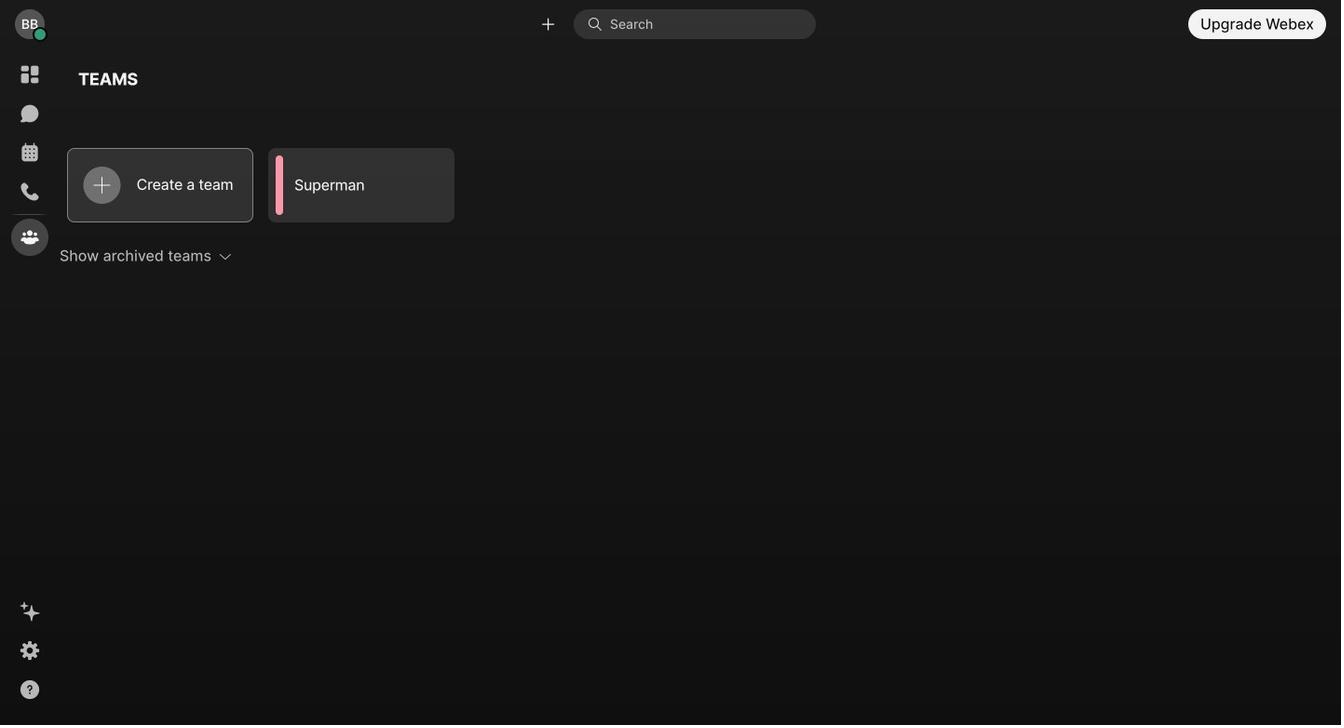 Task type: vqa. For each thing, say whether or not it's contained in the screenshot.
Webex tab list
yes



Task type: locate. For each thing, give the bounding box(es) containing it.
navigation
[[0, 48, 60, 725]]

create new team image
[[94, 177, 110, 194]]

webex tab list
[[11, 56, 48, 256]]



Task type: describe. For each thing, give the bounding box(es) containing it.
teams list list
[[60, 140, 1311, 230]]

show archived teams image
[[219, 249, 232, 262]]



